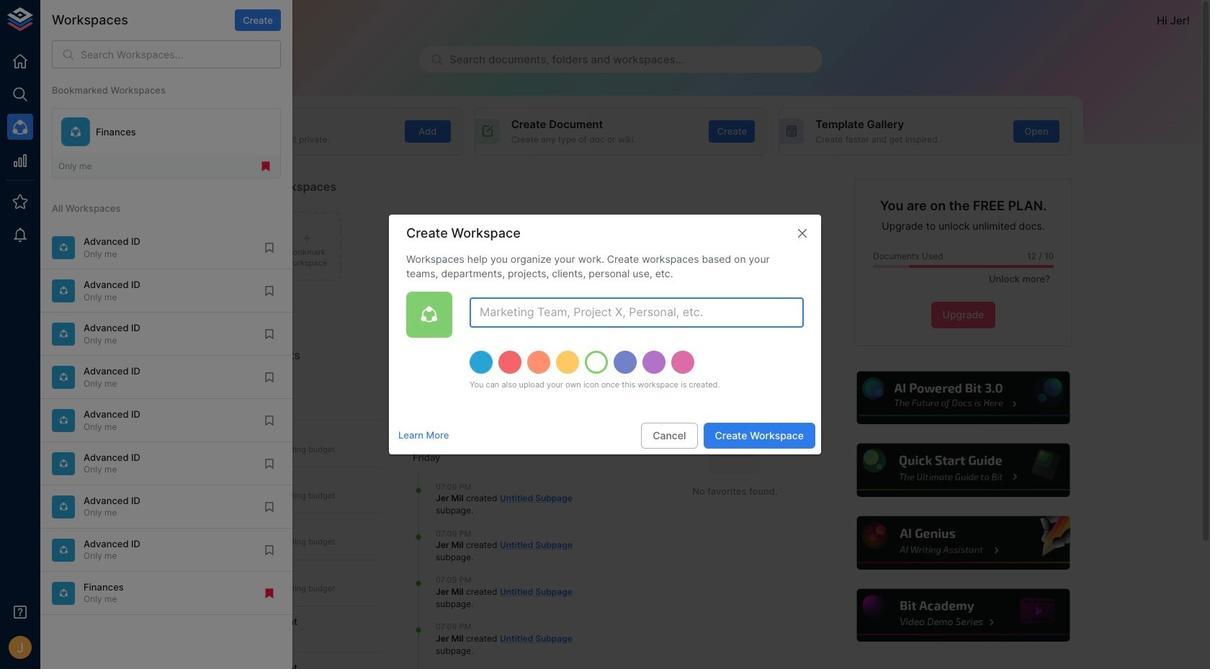 Task type: locate. For each thing, give the bounding box(es) containing it.
2 bookmark image from the top
[[263, 544, 276, 557]]

dialog
[[389, 215, 821, 455]]

help image
[[855, 369, 1072, 427], [855, 442, 1072, 499], [855, 515, 1072, 572], [855, 587, 1072, 644]]

remove bookmark image
[[259, 160, 272, 173]]

2 bookmark image from the top
[[263, 328, 276, 341]]

Marketing Team, Project X, Personal, etc. text field
[[470, 298, 804, 328]]

2 help image from the top
[[855, 442, 1072, 499]]

6 bookmark image from the top
[[263, 500, 276, 513]]

bookmark image
[[263, 284, 276, 297], [263, 544, 276, 557]]

bookmark image
[[263, 241, 276, 254], [263, 328, 276, 341], [263, 371, 276, 384], [263, 414, 276, 427], [263, 457, 276, 470], [263, 500, 276, 513]]

4 help image from the top
[[855, 587, 1072, 644]]

1 vertical spatial bookmark image
[[263, 544, 276, 557]]

0 vertical spatial bookmark image
[[263, 284, 276, 297]]

3 bookmark image from the top
[[263, 371, 276, 384]]



Task type: describe. For each thing, give the bounding box(es) containing it.
3 help image from the top
[[855, 515, 1072, 572]]

4 bookmark image from the top
[[263, 414, 276, 427]]

1 bookmark image from the top
[[263, 284, 276, 297]]

1 help image from the top
[[855, 369, 1072, 427]]

1 bookmark image from the top
[[263, 241, 276, 254]]

remove bookmark image
[[263, 587, 276, 600]]

Search Workspaces... text field
[[81, 40, 281, 69]]

5 bookmark image from the top
[[263, 457, 276, 470]]



